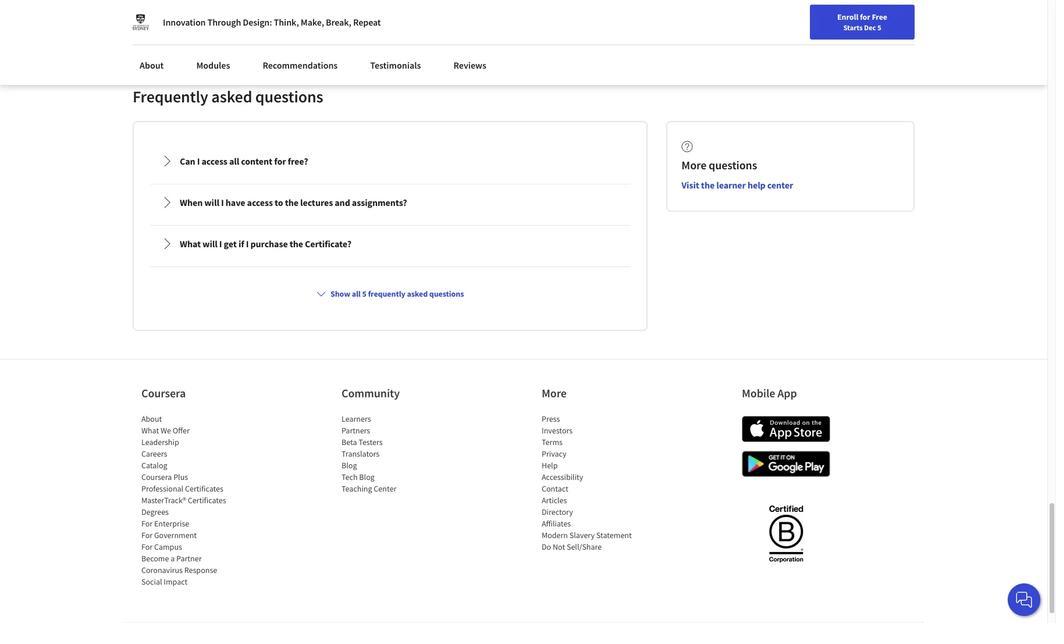 Task type: locate. For each thing, give the bounding box(es) containing it.
privacy
[[542, 449, 566, 459]]

frequently
[[133, 86, 208, 107]]

0 horizontal spatial for
[[274, 156, 286, 167]]

when
[[180, 197, 203, 209]]

2 vertical spatial questions
[[429, 289, 464, 299]]

asked right the frequently
[[407, 289, 428, 299]]

5 inside enroll for free starts dec 5
[[877, 23, 881, 32]]

3 list from the left
[[542, 413, 641, 553]]

about inside about what we offer leadership careers catalog coursera plus professional certificates mastertrack® certificates degrees for enterprise for government for campus become a partner coronavirus response social impact
[[141, 414, 162, 424]]

what will i get if i purchase the certificate?
[[180, 238, 351, 250]]

2 vertical spatial for
[[141, 542, 153, 552]]

0 vertical spatial what
[[180, 238, 201, 250]]

i left have
[[221, 197, 224, 209]]

tech blog link
[[342, 472, 375, 483]]

statement
[[596, 530, 632, 541]]

mastertrack® certificates link
[[141, 495, 226, 506]]

teaching center link
[[342, 484, 396, 494]]

social
[[141, 577, 162, 587]]

for up for campus link
[[141, 530, 153, 541]]

1 vertical spatial about link
[[141, 414, 162, 424]]

5 left the frequently
[[362, 289, 366, 299]]

partners link
[[342, 426, 370, 436]]

if
[[239, 238, 244, 250]]

0 vertical spatial access
[[202, 156, 227, 167]]

0 vertical spatial 5
[[877, 23, 881, 32]]

will for what
[[203, 238, 217, 250]]

the right to at the top left
[[285, 197, 298, 209]]

2 list from the left
[[342, 413, 440, 495]]

content
[[241, 156, 272, 167]]

for down degrees 'link'
[[141, 519, 153, 529]]

about up what we offer "link"
[[141, 414, 162, 424]]

1 vertical spatial the
[[285, 197, 298, 209]]

list containing press
[[542, 413, 641, 553]]

about for about
[[140, 59, 164, 71]]

about link up what we offer "link"
[[141, 414, 162, 424]]

1 vertical spatial about
[[141, 414, 162, 424]]

about for about what we offer leadership careers catalog coursera plus professional certificates mastertrack® certificates degrees for enterprise for government for campus become a partner coronavirus response social impact
[[141, 414, 162, 424]]

list for community
[[342, 413, 440, 495]]

chat with us image
[[1015, 591, 1033, 609]]

plus
[[174, 472, 188, 483]]

certificates up mastertrack® certificates link
[[185, 484, 223, 494]]

1 horizontal spatial blog
[[359, 472, 375, 483]]

enterprise
[[154, 519, 189, 529]]

the right visit
[[701, 179, 715, 191]]

for inside enroll for free starts dec 5
[[860, 12, 870, 22]]

3 for from the top
[[141, 542, 153, 552]]

for
[[141, 519, 153, 529], [141, 530, 153, 541], [141, 542, 153, 552]]

0 vertical spatial blog
[[342, 460, 357, 471]]

beta testers link
[[342, 437, 383, 448]]

coursera down the catalog
[[141, 472, 172, 483]]

blog up teaching center link in the bottom of the page
[[359, 472, 375, 483]]

0 horizontal spatial more
[[542, 386, 567, 401]]

what up leadership link
[[141, 426, 159, 436]]

catalog
[[141, 460, 167, 471]]

0 vertical spatial for
[[141, 519, 153, 529]]

coursera
[[141, 386, 186, 401], [141, 472, 172, 483]]

1 horizontal spatial questions
[[429, 289, 464, 299]]

coronavirus response link
[[141, 565, 217, 576]]

all right show
[[352, 289, 361, 299]]

0 vertical spatial more
[[682, 158, 707, 172]]

accessibility
[[542, 472, 583, 483]]

about link up the frequently
[[133, 52, 171, 78]]

all left content
[[229, 156, 239, 167]]

1 vertical spatial blog
[[359, 472, 375, 483]]

asked down modules link
[[211, 86, 252, 107]]

collapsed list
[[148, 141, 633, 371]]

list containing about
[[141, 413, 240, 588]]

get it on google play image
[[742, 451, 830, 477]]

1 list from the left
[[141, 413, 240, 588]]

1 horizontal spatial for
[[860, 12, 870, 22]]

questions inside 'dropdown button'
[[429, 289, 464, 299]]

tech
[[342, 472, 358, 483]]

certificates down professional certificates "link" in the bottom left of the page
[[188, 495, 226, 506]]

0 vertical spatial about
[[140, 59, 164, 71]]

1 vertical spatial what
[[141, 426, 159, 436]]

terms
[[542, 437, 563, 448]]

1 vertical spatial for
[[274, 156, 286, 167]]

access left to at the top left
[[247, 197, 273, 209]]

1 vertical spatial all
[[352, 289, 361, 299]]

1 horizontal spatial all
[[352, 289, 361, 299]]

design:
[[243, 16, 272, 28]]

1 vertical spatial access
[[247, 197, 273, 209]]

blog
[[342, 460, 357, 471], [359, 472, 375, 483]]

about up the frequently
[[140, 59, 164, 71]]

coursera inside about what we offer leadership careers catalog coursera plus professional certificates mastertrack® certificates degrees for enterprise for government for campus become a partner coronavirus response social impact
[[141, 472, 172, 483]]

degrees link
[[141, 507, 169, 517]]

help link
[[542, 460, 558, 471]]

0 vertical spatial about link
[[133, 52, 171, 78]]

for inside dropdown button
[[274, 156, 286, 167]]

when will i have access to the lectures and assignments?
[[180, 197, 407, 209]]

for campus link
[[141, 542, 182, 552]]

about link for more
[[141, 414, 162, 424]]

about what we offer leadership careers catalog coursera plus professional certificates mastertrack® certificates degrees for enterprise for government for campus become a partner coronavirus response social impact
[[141, 414, 226, 587]]

about
[[140, 59, 164, 71], [141, 414, 162, 424]]

become a partner link
[[141, 554, 202, 564]]

modern
[[542, 530, 568, 541]]

0 vertical spatial the
[[701, 179, 715, 191]]

0 horizontal spatial all
[[229, 156, 239, 167]]

terms link
[[542, 437, 563, 448]]

show all 5 frequently asked questions button
[[312, 284, 469, 305]]

do
[[542, 542, 551, 552]]

to
[[275, 197, 283, 209]]

2 vertical spatial the
[[290, 238, 303, 250]]

1 vertical spatial questions
[[709, 158, 757, 172]]

will right when
[[204, 197, 219, 209]]

can i access all content for free? button
[[152, 145, 629, 178]]

1 horizontal spatial 5
[[877, 23, 881, 32]]

asked inside 'dropdown button'
[[407, 289, 428, 299]]

help
[[748, 179, 766, 191]]

translators link
[[342, 449, 379, 459]]

1 vertical spatial coursera
[[141, 472, 172, 483]]

0 vertical spatial questions
[[255, 86, 323, 107]]

1 vertical spatial for
[[141, 530, 153, 541]]

blog up tech
[[342, 460, 357, 471]]

0 vertical spatial for
[[860, 12, 870, 22]]

learners link
[[342, 414, 371, 424]]

and
[[335, 197, 350, 209]]

english
[[824, 13, 852, 25]]

2 horizontal spatial questions
[[709, 158, 757, 172]]

certificate?
[[305, 238, 351, 250]]

learner
[[716, 179, 746, 191]]

press link
[[542, 414, 560, 424]]

2 horizontal spatial list
[[542, 413, 641, 553]]

what
[[180, 238, 201, 250], [141, 426, 159, 436]]

list
[[141, 413, 240, 588], [342, 413, 440, 495], [542, 413, 641, 553]]

1 horizontal spatial asked
[[407, 289, 428, 299]]

asked
[[211, 86, 252, 107], [407, 289, 428, 299]]

access right can
[[202, 156, 227, 167]]

the
[[701, 179, 715, 191], [285, 197, 298, 209], [290, 238, 303, 250]]

show all 5 frequently asked questions
[[331, 289, 464, 299]]

None search field
[[166, 7, 445, 31]]

affiliates
[[542, 519, 571, 529]]

coursera up what we offer "link"
[[141, 386, 186, 401]]

what left "get" at the left of the page
[[180, 238, 201, 250]]

will left "get" at the left of the page
[[203, 238, 217, 250]]

have
[[226, 197, 245, 209]]

5 inside 'dropdown button'
[[362, 289, 366, 299]]

professional
[[141, 484, 183, 494]]

i right can
[[197, 156, 200, 167]]

5 right dec
[[877, 23, 881, 32]]

center
[[374, 484, 396, 494]]

0 vertical spatial all
[[229, 156, 239, 167]]

think,
[[274, 16, 299, 28]]

0 horizontal spatial 5
[[362, 289, 366, 299]]

1 horizontal spatial access
[[247, 197, 273, 209]]

1 horizontal spatial list
[[342, 413, 440, 495]]

contact
[[542, 484, 568, 494]]

2 coursera from the top
[[141, 472, 172, 483]]

community
[[342, 386, 400, 401]]

1 vertical spatial more
[[542, 386, 567, 401]]

0 horizontal spatial blog
[[342, 460, 357, 471]]

partners
[[342, 426, 370, 436]]

list containing learners
[[342, 413, 440, 495]]

more for more
[[542, 386, 567, 401]]

1 vertical spatial asked
[[407, 289, 428, 299]]

sell/share
[[567, 542, 602, 552]]

repeat
[[353, 16, 381, 28]]

blog link
[[342, 460, 357, 471]]

1 vertical spatial will
[[203, 238, 217, 250]]

1 vertical spatial 5
[[362, 289, 366, 299]]

the right purchase
[[290, 238, 303, 250]]

show notifications image
[[890, 15, 904, 29]]

get
[[224, 238, 237, 250]]

certificates
[[185, 484, 223, 494], [188, 495, 226, 506]]

0 vertical spatial will
[[204, 197, 219, 209]]

0 horizontal spatial what
[[141, 426, 159, 436]]

i inside 'when will i have access to the lectures and assignments?' dropdown button
[[221, 197, 224, 209]]

purchase
[[251, 238, 288, 250]]

0 horizontal spatial access
[[202, 156, 227, 167]]

more up visit
[[682, 158, 707, 172]]

campus
[[154, 542, 182, 552]]

1 horizontal spatial what
[[180, 238, 201, 250]]

visit
[[682, 179, 699, 191]]

all
[[229, 156, 239, 167], [352, 289, 361, 299]]

can i access all content for free?
[[180, 156, 308, 167]]

0 vertical spatial coursera
[[141, 386, 186, 401]]

frequently
[[368, 289, 405, 299]]

dec
[[864, 23, 876, 32]]

access
[[202, 156, 227, 167], [247, 197, 273, 209]]

for left free?
[[274, 156, 286, 167]]

directory link
[[542, 507, 573, 517]]

leadership
[[141, 437, 179, 448]]

leadership link
[[141, 437, 179, 448]]

for up dec
[[860, 12, 870, 22]]

1 horizontal spatial more
[[682, 158, 707, 172]]

0 vertical spatial asked
[[211, 86, 252, 107]]

0 horizontal spatial list
[[141, 413, 240, 588]]

more up press link
[[542, 386, 567, 401]]

for up become
[[141, 542, 153, 552]]



Task type: describe. For each thing, give the bounding box(es) containing it.
press investors terms privacy help accessibility contact articles directory affiliates modern slavery statement do not sell/share
[[542, 414, 632, 552]]

i left "get" at the left of the page
[[219, 238, 222, 250]]

accessibility link
[[542, 472, 583, 483]]

2 for from the top
[[141, 530, 153, 541]]

testimonials link
[[363, 52, 428, 78]]

list for coursera
[[141, 413, 240, 588]]

enroll for free starts dec 5
[[837, 12, 887, 32]]

lectures
[[300, 197, 333, 209]]

about link for frequently asked questions
[[133, 52, 171, 78]]

mobile app
[[742, 386, 797, 401]]

opens in a new tab image
[[263, 350, 272, 360]]

list for more
[[542, 413, 641, 553]]

partner
[[176, 554, 202, 564]]

do not sell/share link
[[542, 542, 602, 552]]

will for when
[[204, 197, 219, 209]]

0 horizontal spatial asked
[[211, 86, 252, 107]]

learners
[[342, 414, 371, 424]]

articles link
[[542, 495, 567, 506]]

free?
[[288, 156, 308, 167]]

coursera plus link
[[141, 472, 188, 483]]

what inside dropdown button
[[180, 238, 201, 250]]

learners partners beta testers translators blog tech blog teaching center
[[342, 414, 396, 494]]

reviews link
[[447, 52, 493, 78]]

not
[[553, 542, 565, 552]]

testimonials
[[370, 59, 421, 71]]

slavery
[[570, 530, 595, 541]]

reviews
[[454, 59, 486, 71]]

all inside can i access all content for free? dropdown button
[[229, 156, 239, 167]]

english button
[[803, 0, 873, 38]]

1 vertical spatial certificates
[[188, 495, 226, 506]]

modules
[[196, 59, 230, 71]]

what we offer link
[[141, 426, 190, 436]]

we
[[161, 426, 171, 436]]

catalog link
[[141, 460, 167, 471]]

what inside about what we offer leadership careers catalog coursera plus professional certificates mastertrack® certificates degrees for enterprise for government for campus become a partner coronavirus response social impact
[[141, 426, 159, 436]]

break,
[[326, 16, 351, 28]]

visit the learner help center link
[[682, 179, 793, 191]]

frequently asked questions
[[133, 86, 323, 107]]

assignments?
[[352, 197, 407, 209]]

the university of sydney image
[[133, 14, 149, 30]]

offer
[[173, 426, 190, 436]]

free
[[872, 12, 887, 22]]

for government link
[[141, 530, 197, 541]]

modern slavery statement link
[[542, 530, 632, 541]]

articles
[[542, 495, 567, 506]]

degrees
[[141, 507, 169, 517]]

recommendations link
[[256, 52, 345, 78]]

access inside dropdown button
[[247, 197, 273, 209]]

directory
[[542, 507, 573, 517]]

when will i have access to the lectures and assignments? button
[[152, 186, 629, 219]]

what will i get if i purchase the certificate? button
[[152, 228, 629, 260]]

contact link
[[542, 484, 568, 494]]

help
[[542, 460, 558, 471]]

coronavirus
[[141, 565, 183, 576]]

mastertrack®
[[141, 495, 186, 506]]

center
[[767, 179, 793, 191]]

beta
[[342, 437, 357, 448]]

teaching
[[342, 484, 372, 494]]

innovation through design: think, make, break, repeat
[[163, 16, 381, 28]]

0 vertical spatial certificates
[[185, 484, 223, 494]]

0 horizontal spatial questions
[[255, 86, 323, 107]]

more questions
[[682, 158, 757, 172]]

translators
[[342, 449, 379, 459]]

careers
[[141, 449, 167, 459]]

i inside can i access all content for free? dropdown button
[[197, 156, 200, 167]]

download on the app store image
[[742, 416, 830, 442]]

1 for from the top
[[141, 519, 153, 529]]

visit the learner help center
[[682, 179, 793, 191]]

professional certificates link
[[141, 484, 223, 494]]

all inside show all 5 frequently asked questions 'dropdown button'
[[352, 289, 361, 299]]

response
[[184, 565, 217, 576]]

testers
[[359, 437, 383, 448]]

investors
[[542, 426, 573, 436]]

more for more questions
[[682, 158, 707, 172]]

careers link
[[141, 449, 167, 459]]

logo of certified b corporation image
[[762, 499, 810, 569]]

access inside dropdown button
[[202, 156, 227, 167]]

impact
[[164, 577, 187, 587]]

press
[[542, 414, 560, 424]]

privacy link
[[542, 449, 566, 459]]

mobile
[[742, 386, 775, 401]]

affiliates link
[[542, 519, 571, 529]]

for enterprise link
[[141, 519, 189, 529]]

a
[[171, 554, 175, 564]]

government
[[154, 530, 197, 541]]

social impact link
[[141, 577, 187, 587]]

i right if
[[246, 238, 249, 250]]

1 coursera from the top
[[141, 386, 186, 401]]



Task type: vqa. For each thing, say whether or not it's contained in the screenshot.
G
no



